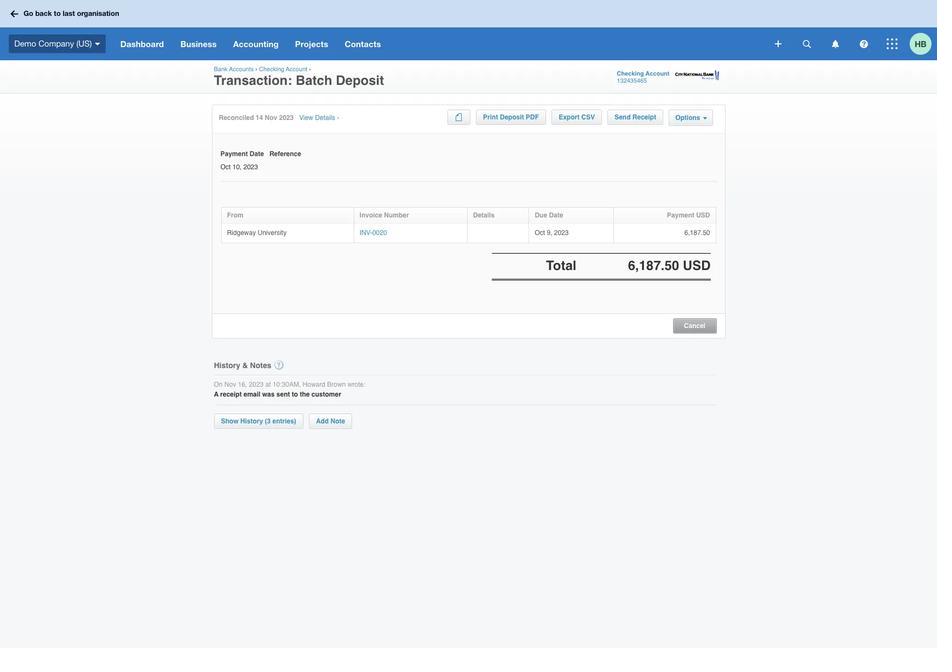 Task type: vqa. For each thing, say whether or not it's contained in the screenshot.
Cancel link at right
yes



Task type: describe. For each thing, give the bounding box(es) containing it.
demo
[[14, 39, 36, 48]]

receipt
[[220, 391, 242, 398]]

add note link
[[309, 414, 352, 429]]

date for due date
[[549, 211, 563, 219]]

132435465
[[617, 77, 647, 84]]

bank accounts › checking account › transaction:                batch deposit
[[214, 66, 384, 88]]

howard
[[303, 381, 325, 388]]

contacts
[[345, 39, 381, 49]]

add note
[[316, 417, 345, 425]]

payment for payment date oct 10, 2023
[[220, 150, 248, 158]]

14
[[256, 114, 263, 122]]

dashboard link
[[112, 27, 172, 60]]

checking inside bank accounts › checking account › transaction:                batch deposit
[[259, 66, 284, 73]]

svg image inside demo company (us) popup button
[[95, 43, 100, 45]]

notes
[[250, 361, 271, 370]]

view
[[299, 114, 313, 122]]

checking inside checking account 132435465
[[617, 70, 644, 77]]

demo company (us)
[[14, 39, 92, 48]]

reference
[[269, 150, 301, 158]]

payment usd
[[667, 211, 710, 219]]

ridgeway university
[[227, 229, 287, 237]]

batch
[[296, 73, 332, 88]]

0020
[[372, 229, 387, 237]]

contacts button
[[337, 27, 389, 60]]

2023 inside payment date oct 10, 2023
[[244, 163, 258, 171]]

reconciled 14 nov 2023 view details ›
[[219, 114, 339, 122]]

total
[[546, 258, 577, 274]]

0 horizontal spatial svg image
[[860, 40, 868, 48]]

go
[[24, 9, 33, 18]]

history & notes
[[214, 361, 271, 370]]

business button
[[172, 27, 225, 60]]

accounting button
[[225, 27, 287, 60]]

account inside checking account 132435465
[[646, 70, 670, 77]]

invoice
[[360, 211, 382, 219]]

deposit inside bank accounts › checking account › transaction:                batch deposit
[[336, 73, 384, 88]]

1 horizontal spatial deposit
[[500, 113, 524, 121]]

date for payment date oct 10, 2023
[[250, 150, 264, 158]]

go back to last organisation
[[24, 9, 119, 18]]

demo company (us) button
[[0, 27, 112, 60]]

hb button
[[910, 27, 937, 60]]

add
[[316, 417, 329, 425]]

show history (3 entries)
[[221, 417, 296, 425]]

on nov 16, 2023 at 10:30am, howard brown wrote: a receipt email was sent to the customer
[[214, 381, 366, 398]]

svg image inside go back to last organisation "link"
[[10, 10, 18, 17]]

0 vertical spatial history
[[214, 361, 240, 370]]

6,187.50
[[685, 229, 710, 237]]

inv-0020 link
[[360, 229, 387, 237]]

note
[[331, 417, 345, 425]]

send receipt
[[615, 113, 656, 121]]

business
[[180, 39, 217, 49]]

entries)
[[273, 417, 296, 425]]

inv-
[[360, 229, 372, 237]]

6,187.50 usd
[[628, 258, 711, 274]]

&
[[242, 361, 248, 370]]

nov inside on nov 16, 2023 at 10:30am, howard brown wrote: a receipt email was sent to the customer
[[225, 381, 236, 388]]

inv-0020
[[360, 229, 387, 237]]

1 horizontal spatial svg image
[[887, 38, 898, 49]]

dashboard
[[120, 39, 164, 49]]

2 horizontal spatial ›
[[337, 114, 339, 122]]

projects button
[[287, 27, 337, 60]]

on
[[214, 381, 223, 388]]

number
[[384, 211, 409, 219]]

export
[[559, 113, 580, 121]]

to inside on nov 16, 2023 at 10:30am, howard brown wrote: a receipt email was sent to the customer
[[292, 391, 298, 398]]

brown
[[327, 381, 346, 388]]

0 horizontal spatial ›
[[255, 66, 257, 73]]

export csv
[[559, 113, 595, 121]]

last
[[63, 9, 75, 18]]

reconciled
[[219, 114, 254, 122]]



Task type: locate. For each thing, give the bounding box(es) containing it.
› right accounts
[[255, 66, 257, 73]]

customer
[[312, 391, 341, 398]]

0 vertical spatial date
[[250, 150, 264, 158]]

2023 inside on nov 16, 2023 at 10:30am, howard brown wrote: a receipt email was sent to the customer
[[249, 381, 264, 388]]

to left last in the left of the page
[[54, 9, 61, 18]]

send
[[615, 113, 631, 121]]

history left '&'
[[214, 361, 240, 370]]

1 horizontal spatial details
[[473, 211, 495, 219]]

account up the receipt
[[646, 70, 670, 77]]

hb
[[915, 39, 927, 48]]

to left the
[[292, 391, 298, 398]]

0 vertical spatial oct
[[220, 163, 231, 171]]

1 vertical spatial date
[[549, 211, 563, 219]]

navigation containing dashboard
[[112, 27, 767, 60]]

transaction:
[[214, 73, 292, 88]]

a
[[214, 391, 219, 398]]

1 horizontal spatial account
[[646, 70, 670, 77]]

oct 9, 2023
[[535, 229, 569, 237]]

ridgeway
[[227, 229, 256, 237]]

16,
[[238, 381, 247, 388]]

university
[[258, 229, 287, 237]]

1 horizontal spatial nov
[[265, 114, 277, 122]]

pdf
[[526, 113, 539, 121]]

2023 right 9,
[[554, 229, 569, 237]]

1 vertical spatial oct
[[535, 229, 545, 237]]

checking down the accounting popup button
[[259, 66, 284, 73]]

to
[[54, 9, 61, 18], [292, 391, 298, 398]]

company
[[38, 39, 74, 48]]

export csv link
[[552, 110, 602, 125]]

sent
[[277, 391, 290, 398]]

0 horizontal spatial checking
[[259, 66, 284, 73]]

oct left 10, at left
[[220, 163, 231, 171]]

print deposit pdf
[[483, 113, 539, 121]]

receipt
[[633, 113, 656, 121]]

payment for payment usd
[[667, 211, 695, 219]]

print deposit pdf link
[[476, 110, 546, 125]]

payment date oct 10, 2023
[[220, 150, 264, 171]]

show
[[221, 417, 239, 425]]

0 vertical spatial to
[[54, 9, 61, 18]]

checking
[[259, 66, 284, 73], [617, 70, 644, 77]]

› right view
[[337, 114, 339, 122]]

date right due
[[549, 211, 563, 219]]

deposit down contacts
[[336, 73, 384, 88]]

history left (3
[[240, 417, 263, 425]]

›
[[255, 66, 257, 73], [309, 66, 311, 73], [337, 114, 339, 122]]

nov up receipt
[[225, 381, 236, 388]]

1 vertical spatial nov
[[225, 381, 236, 388]]

usd
[[696, 211, 710, 219]]

svg image
[[887, 38, 898, 49], [860, 40, 868, 48]]

1 vertical spatial history
[[240, 417, 263, 425]]

deposit
[[336, 73, 384, 88], [500, 113, 524, 121]]

date left reference
[[250, 150, 264, 158]]

1 horizontal spatial oct
[[535, 229, 545, 237]]

nov right the 14 on the top
[[265, 114, 277, 122]]

2023 left view
[[279, 114, 294, 122]]

send receipt link
[[608, 110, 663, 125]]

checking up "send receipt" "link"
[[617, 70, 644, 77]]

deposit left the pdf at right
[[500, 113, 524, 121]]

bank accounts link
[[214, 66, 254, 73]]

0 vertical spatial details
[[315, 114, 335, 122]]

1 vertical spatial to
[[292, 391, 298, 398]]

accounts
[[229, 66, 254, 73]]

cancel
[[684, 322, 706, 330]]

from
[[227, 211, 243, 219]]

account
[[286, 66, 307, 73], [646, 70, 670, 77]]

show history (3 entries) link
[[214, 414, 303, 429]]

due date
[[535, 211, 563, 219]]

organisation
[[77, 9, 119, 18]]

history inside show history (3 entries) link
[[240, 417, 263, 425]]

email
[[244, 391, 260, 398]]

1 horizontal spatial ›
[[309, 66, 311, 73]]

csv
[[581, 113, 595, 121]]

1 horizontal spatial to
[[292, 391, 298, 398]]

account down projects popup button at the top
[[286, 66, 307, 73]]

2023 right 10, at left
[[244, 163, 258, 171]]

2023
[[279, 114, 294, 122], [244, 163, 258, 171], [554, 229, 569, 237], [249, 381, 264, 388]]

0 vertical spatial payment
[[220, 150, 248, 158]]

checking account link
[[259, 66, 307, 73]]

1 horizontal spatial date
[[549, 211, 563, 219]]

0 horizontal spatial oct
[[220, 163, 231, 171]]

to inside "link"
[[54, 9, 61, 18]]

go back to last organisation link
[[7, 4, 126, 23]]

payment up 10, at left
[[220, 150, 248, 158]]

print
[[483, 113, 498, 121]]

invoice number
[[360, 211, 409, 219]]

oct inside payment date oct 10, 2023
[[220, 163, 231, 171]]

› down projects popup button at the top
[[309, 66, 311, 73]]

was
[[262, 391, 275, 398]]

date
[[250, 150, 264, 158], [549, 211, 563, 219]]

projects
[[295, 39, 328, 49]]

0 horizontal spatial date
[[250, 150, 264, 158]]

0 vertical spatial nov
[[265, 114, 277, 122]]

options
[[676, 114, 700, 122]]

view details › link
[[299, 114, 339, 122]]

history
[[214, 361, 240, 370], [240, 417, 263, 425]]

0 horizontal spatial payment
[[220, 150, 248, 158]]

oct
[[220, 163, 231, 171], [535, 229, 545, 237]]

0 horizontal spatial deposit
[[336, 73, 384, 88]]

2023 up "email"
[[249, 381, 264, 388]]

at
[[265, 381, 271, 388]]

0 horizontal spatial nov
[[225, 381, 236, 388]]

0 horizontal spatial details
[[315, 114, 335, 122]]

(3
[[265, 417, 271, 425]]

cancel link
[[674, 320, 716, 330]]

payment inside payment date oct 10, 2023
[[220, 150, 248, 158]]

10,
[[233, 163, 242, 171]]

date inside payment date oct 10, 2023
[[250, 150, 264, 158]]

banner containing hb
[[0, 0, 937, 60]]

svg image
[[10, 10, 18, 17], [803, 40, 811, 48], [832, 40, 839, 48], [775, 41, 782, 47], [95, 43, 100, 45]]

nov
[[265, 114, 277, 122], [225, 381, 236, 388]]

back
[[35, 9, 52, 18]]

details
[[315, 114, 335, 122], [473, 211, 495, 219]]

accounting
[[233, 39, 279, 49]]

1 vertical spatial payment
[[667, 211, 695, 219]]

oct left 9,
[[535, 229, 545, 237]]

0 vertical spatial deposit
[[336, 73, 384, 88]]

navigation
[[112, 27, 767, 60]]

1 horizontal spatial checking
[[617, 70, 644, 77]]

0 horizontal spatial to
[[54, 9, 61, 18]]

1 vertical spatial details
[[473, 211, 495, 219]]

1 vertical spatial deposit
[[500, 113, 524, 121]]

the
[[300, 391, 310, 398]]

payment left "usd"
[[667, 211, 695, 219]]

9,
[[547, 229, 552, 237]]

checking account 132435465
[[617, 70, 670, 84]]

wrote:
[[348, 381, 366, 388]]

account inside bank accounts › checking account › transaction:                batch deposit
[[286, 66, 307, 73]]

banner
[[0, 0, 937, 60]]

bank
[[214, 66, 228, 73]]

due
[[535, 211, 547, 219]]

10:30am,
[[273, 381, 301, 388]]

0 horizontal spatial account
[[286, 66, 307, 73]]

1 horizontal spatial payment
[[667, 211, 695, 219]]

(us)
[[76, 39, 92, 48]]



